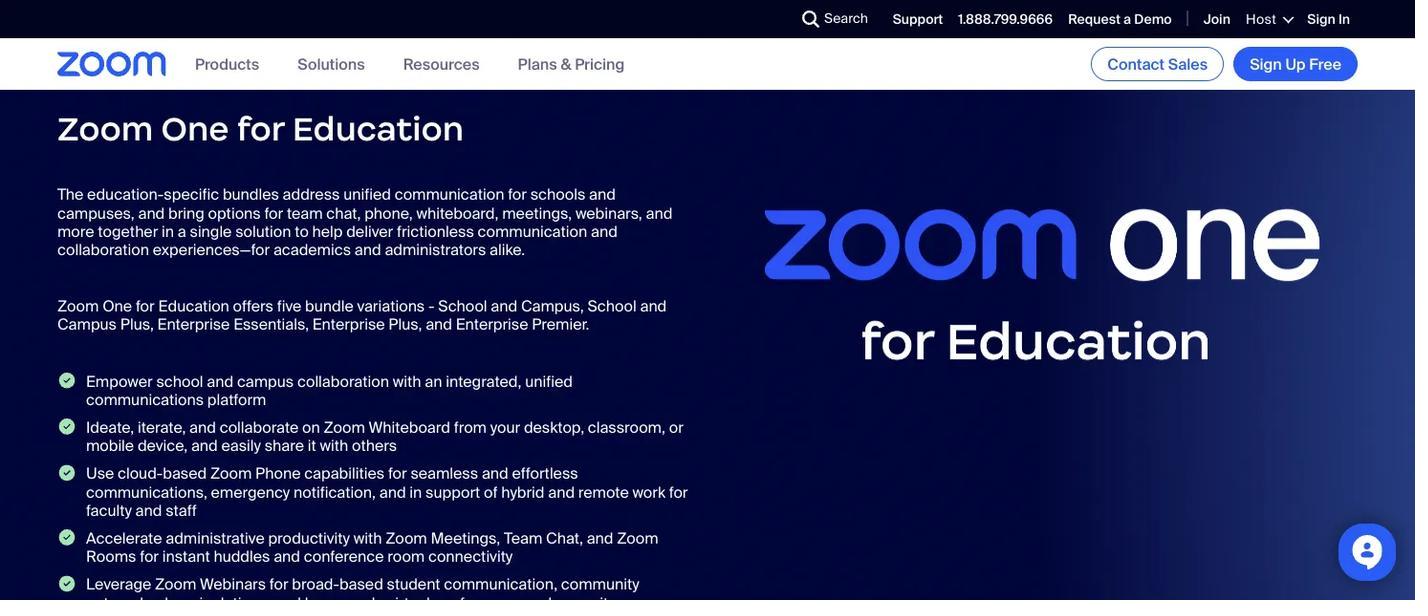 Task type: describe. For each thing, give the bounding box(es) containing it.
chat,
[[326, 204, 361, 224]]

resources
[[403, 54, 480, 74]]

1.888.799.9666 link
[[958, 11, 1053, 28]]

sign in link
[[1307, 11, 1350, 28]]

room
[[388, 547, 425, 567]]

with inside empower school and campus collaboration with an integrated, unified communications platform
[[393, 372, 421, 392]]

capabilities
[[304, 464, 385, 484]]

academics
[[273, 240, 351, 260]]

whiteboard
[[369, 418, 450, 438]]

and left campus,
[[491, 297, 517, 317]]

-
[[428, 297, 435, 317]]

community
[[561, 575, 639, 595]]

iterate,
[[138, 418, 186, 438]]

on
[[302, 418, 320, 438]]

education-
[[87, 185, 164, 205]]

and right chat,
[[587, 529, 613, 549]]

contact sales link
[[1091, 47, 1224, 81]]

and down phone,
[[355, 240, 381, 260]]

1 enterprise from the left
[[157, 315, 230, 335]]

campus
[[57, 315, 117, 335]]

with inside accelerate administrative productivity with zoom meetings, team chat, and zoom rooms for instant huddles and conference room connectivity
[[354, 529, 382, 549]]

free
[[1309, 54, 1341, 74]]

school
[[156, 372, 203, 392]]

zoom down "zoom logo"
[[57, 108, 153, 150]]

and right variations
[[426, 315, 452, 335]]

address
[[283, 185, 340, 205]]

with inside ideate, iterate, and collaborate on zoom whiteboard from your desktop, classroom, or mobile device, and easily share it with others
[[320, 436, 348, 456]]

your
[[490, 418, 520, 438]]

1 plus, from the left
[[120, 315, 154, 335]]

solutions
[[298, 54, 365, 74]]

desktop,
[[524, 418, 584, 438]]

request
[[1068, 11, 1120, 28]]

work
[[632, 483, 665, 503]]

and right support at the left bottom of page
[[482, 464, 508, 484]]

contact sales
[[1107, 54, 1208, 74]]

productivity
[[268, 529, 350, 549]]

empower
[[86, 372, 153, 392]]

solutions button
[[298, 54, 365, 74]]

one for zoom one for education
[[161, 108, 229, 150]]

based inside leverage zoom webinars for broad-based student communication, community outreach, alumni relations, and large-scale virtual conferences and summits
[[339, 575, 383, 595]]

for down others at the bottom
[[388, 464, 407, 484]]

summits
[[556, 594, 616, 600]]

campus,
[[521, 297, 584, 317]]

2 plus, from the left
[[389, 315, 422, 335]]

and left large-
[[275, 594, 301, 600]]

it
[[308, 436, 316, 456]]

&
[[561, 54, 571, 74]]

a inside the education-specific bundles address unified communication for schools and campuses, and bring options for team chat, phone, whiteboard, meetings, webinars, and more together in a single solution to help deliver frictionless communication and collaboration experiences—for academics and administrators alike.
[[178, 222, 186, 242]]

notification,
[[294, 483, 376, 503]]

communications,
[[86, 483, 207, 503]]

sign up free link
[[1234, 47, 1358, 81]]

variations
[[357, 297, 425, 317]]

bring
[[168, 204, 204, 224]]

based inside "use cloud-based zoom phone capabilities for seamless and effortless communications, emergency notification, and in support of hybrid and remote work for faculty and staff"
[[163, 464, 207, 484]]

zoom one for education offers five bundle variations - school and campus, school and campus plus, enterprise essentials, enterprise plus, and enterprise premier.
[[57, 297, 667, 335]]

connectivity
[[428, 547, 513, 567]]

plans & pricing
[[518, 54, 625, 74]]

and right the iterate, at the bottom of the page
[[189, 418, 216, 438]]

relations,
[[207, 594, 271, 600]]

an
[[425, 372, 442, 392]]

education for zoom one for education
[[292, 108, 464, 150]]

administrators
[[385, 240, 486, 260]]

frictionless
[[397, 222, 474, 242]]

specific
[[164, 185, 219, 205]]

meetings,
[[502, 204, 572, 224]]

webinars
[[200, 575, 266, 595]]

hybrid
[[501, 483, 544, 503]]

classroom,
[[588, 418, 665, 438]]

virtual
[[388, 594, 430, 600]]

team
[[504, 529, 542, 549]]

for left team
[[264, 204, 283, 224]]

schools
[[530, 185, 585, 205]]

for up bundles
[[237, 108, 284, 150]]

instant
[[162, 547, 210, 567]]

and left easily
[[191, 436, 218, 456]]

meetings,
[[431, 529, 500, 549]]

premier.
[[532, 315, 589, 335]]

or
[[669, 418, 683, 438]]

plans
[[518, 54, 557, 74]]

search image
[[802, 11, 819, 28]]

zoom inside ideate, iterate, and collaborate on zoom whiteboard from your desktop, classroom, or mobile device, and easily share it with others
[[324, 418, 365, 438]]

communications
[[86, 390, 204, 410]]

rooms
[[86, 547, 136, 567]]

cloud-
[[118, 464, 163, 484]]

for right work
[[669, 483, 688, 503]]

outreach,
[[86, 594, 152, 600]]

faculty
[[86, 501, 132, 521]]

zoom one for education
[[57, 108, 472, 150]]

chat,
[[546, 529, 583, 549]]

leverage
[[86, 575, 151, 595]]

zoom up student
[[386, 529, 427, 549]]

1 school from the left
[[438, 297, 487, 317]]

support
[[426, 483, 480, 503]]

in
[[1339, 11, 1350, 28]]

solution
[[235, 222, 291, 242]]

empower school and campus collaboration with an integrated, unified communications platform
[[86, 372, 573, 410]]

1 vertical spatial communication
[[478, 222, 587, 242]]



Task type: locate. For each thing, give the bounding box(es) containing it.
1 vertical spatial in
[[410, 483, 422, 503]]

0 horizontal spatial education
[[158, 297, 229, 317]]

five
[[277, 297, 302, 317]]

in left support at the left bottom of page
[[410, 483, 422, 503]]

conferences
[[434, 594, 522, 600]]

essentials,
[[233, 315, 309, 335]]

zoom one for education image
[[727, 111, 1358, 466]]

a left the demo
[[1124, 11, 1131, 28]]

3 enterprise from the left
[[456, 315, 528, 335]]

search image
[[802, 11, 819, 28]]

sign in
[[1307, 11, 1350, 28]]

sign left in
[[1307, 11, 1335, 28]]

sign for sign in
[[1307, 11, 1335, 28]]

in inside "use cloud-based zoom phone capabilities for seamless and effortless communications, emergency notification, and in support of hybrid and remote work for faculty and staff"
[[410, 483, 422, 503]]

zoom inside "use cloud-based zoom phone capabilities for seamless and effortless communications, emergency notification, and in support of hybrid and remote work for faculty and staff"
[[210, 464, 252, 484]]

0 vertical spatial with
[[393, 372, 421, 392]]

resources button
[[403, 54, 480, 74]]

options
[[208, 204, 261, 224]]

education
[[292, 108, 464, 150], [158, 297, 229, 317]]

1 horizontal spatial education
[[292, 108, 464, 150]]

and left staff
[[135, 501, 162, 521]]

mobile
[[86, 436, 134, 456]]

host button
[[1246, 10, 1292, 28]]

effortless
[[512, 464, 578, 484]]

1 horizontal spatial unified
[[525, 372, 573, 392]]

enterprise up integrated,
[[456, 315, 528, 335]]

1 vertical spatial unified
[[525, 372, 573, 392]]

1 vertical spatial with
[[320, 436, 348, 456]]

2 horizontal spatial enterprise
[[456, 315, 528, 335]]

1 horizontal spatial in
[[410, 483, 422, 503]]

0 horizontal spatial sign
[[1250, 54, 1282, 74]]

0 vertical spatial unified
[[343, 185, 391, 205]]

in
[[162, 222, 174, 242], [410, 483, 422, 503]]

collaboration inside empower school and campus collaboration with an integrated, unified communications platform
[[297, 372, 389, 392]]

communication up frictionless at the left top
[[395, 185, 504, 205]]

whiteboard,
[[416, 204, 499, 224]]

and left summits at the bottom of the page
[[525, 594, 552, 600]]

and inside empower school and campus collaboration with an integrated, unified communications platform
[[207, 372, 233, 392]]

a left single on the left of page
[[178, 222, 186, 242]]

for inside accelerate administrative productivity with zoom meetings, team chat, and zoom rooms for instant huddles and conference room connectivity
[[140, 547, 159, 567]]

support link
[[893, 11, 943, 28]]

based down conference
[[339, 575, 383, 595]]

with
[[393, 372, 421, 392], [320, 436, 348, 456], [354, 529, 382, 549]]

1 horizontal spatial one
[[161, 108, 229, 150]]

unified up "deliver"
[[343, 185, 391, 205]]

ideate, iterate, and collaborate on zoom whiteboard from your desktop, classroom, or mobile device, and easily share it with others
[[86, 418, 683, 456]]

0 vertical spatial education
[[292, 108, 464, 150]]

one for zoom one for education offers five bundle variations - school and campus, school and campus plus, enterprise essentials, enterprise plus, and enterprise premier.
[[102, 297, 132, 317]]

sign left up
[[1250, 54, 1282, 74]]

unified up desktop,
[[525, 372, 573, 392]]

accelerate administrative productivity with zoom meetings, team chat, and zoom rooms for instant huddles and conference room connectivity
[[86, 529, 658, 567]]

to
[[295, 222, 309, 242]]

1 vertical spatial collaboration
[[297, 372, 389, 392]]

0 vertical spatial based
[[163, 464, 207, 484]]

for left broad-
[[269, 575, 288, 595]]

1 vertical spatial one
[[102, 297, 132, 317]]

1 horizontal spatial with
[[354, 529, 382, 549]]

1 vertical spatial education
[[158, 297, 229, 317]]

from
[[454, 418, 487, 438]]

and
[[589, 185, 616, 205], [138, 204, 165, 224], [646, 204, 672, 224], [591, 222, 617, 242], [355, 240, 381, 260], [491, 297, 517, 317], [640, 297, 667, 317], [426, 315, 452, 335], [207, 372, 233, 392], [189, 418, 216, 438], [191, 436, 218, 456], [482, 464, 508, 484], [379, 483, 406, 503], [548, 483, 575, 503], [135, 501, 162, 521], [587, 529, 613, 549], [274, 547, 300, 567], [275, 594, 301, 600], [525, 594, 552, 600]]

0 horizontal spatial a
[[178, 222, 186, 242]]

use
[[86, 464, 114, 484]]

and right webinars,
[[646, 204, 672, 224]]

emergency
[[211, 483, 290, 503]]

sales
[[1168, 54, 1208, 74]]

offers
[[233, 297, 273, 317]]

2 enterprise from the left
[[312, 315, 385, 335]]

plus, right campus
[[120, 315, 154, 335]]

collaboration down campuses,
[[57, 240, 149, 260]]

1 horizontal spatial sign
[[1307, 11, 1335, 28]]

and left bring
[[138, 204, 165, 224]]

platform
[[207, 390, 266, 410]]

deliver
[[346, 222, 393, 242]]

0 vertical spatial sign
[[1307, 11, 1335, 28]]

administrative
[[166, 529, 265, 549]]

1 horizontal spatial collaboration
[[297, 372, 389, 392]]

education for zoom one for education offers five bundle variations - school and campus, school and campus plus, enterprise essentials, enterprise plus, and enterprise premier.
[[158, 297, 229, 317]]

join
[[1203, 11, 1230, 28]]

staff
[[166, 501, 197, 521]]

1 vertical spatial based
[[339, 575, 383, 595]]

unified inside empower school and campus collaboration with an integrated, unified communications platform
[[525, 372, 573, 392]]

in inside the education-specific bundles address unified communication for schools and campuses, and bring options for team chat, phone, whiteboard, meetings, webinars, and more together in a single solution to help deliver frictionless communication and collaboration experiences—for academics and administrators alike.
[[162, 222, 174, 242]]

collaboration
[[57, 240, 149, 260], [297, 372, 389, 392]]

in right the together
[[162, 222, 174, 242]]

education down solutions
[[292, 108, 464, 150]]

sign up free
[[1250, 54, 1341, 74]]

0 vertical spatial one
[[161, 108, 229, 150]]

1 vertical spatial sign
[[1250, 54, 1282, 74]]

zoom logo image
[[57, 52, 166, 76]]

plans & pricing link
[[518, 54, 625, 74]]

and down others at the bottom
[[379, 483, 406, 503]]

based down device,
[[163, 464, 207, 484]]

up
[[1285, 54, 1306, 74]]

others
[[352, 436, 397, 456]]

0 horizontal spatial plus,
[[120, 315, 154, 335]]

0 horizontal spatial enterprise
[[157, 315, 230, 335]]

2 horizontal spatial with
[[393, 372, 421, 392]]

0 vertical spatial in
[[162, 222, 174, 242]]

1 horizontal spatial based
[[339, 575, 383, 595]]

0 vertical spatial communication
[[395, 185, 504, 205]]

0 horizontal spatial one
[[102, 297, 132, 317]]

1 horizontal spatial plus,
[[389, 315, 422, 335]]

the
[[57, 185, 84, 205]]

easily
[[221, 436, 261, 456]]

and right school
[[207, 372, 233, 392]]

0 horizontal spatial based
[[163, 464, 207, 484]]

zoom down easily
[[210, 464, 252, 484]]

based
[[163, 464, 207, 484], [339, 575, 383, 595]]

zoom right on at the left bottom of page
[[324, 418, 365, 438]]

sign for sign up free
[[1250, 54, 1282, 74]]

bundle
[[305, 297, 353, 317]]

for left schools
[[508, 185, 527, 205]]

with left an at the left of page
[[393, 372, 421, 392]]

and right meetings,
[[591, 222, 617, 242]]

zoom inside leverage zoom webinars for broad-based student communication, community outreach, alumni relations, and large-scale virtual conferences and summits
[[155, 575, 196, 595]]

0 horizontal spatial with
[[320, 436, 348, 456]]

request a demo
[[1068, 11, 1172, 28]]

webinars,
[[575, 204, 642, 224]]

support
[[893, 11, 943, 28]]

2 school from the left
[[587, 297, 636, 317]]

education down experiences—for at the top left
[[158, 297, 229, 317]]

broad-
[[292, 575, 339, 595]]

alike.
[[490, 240, 525, 260]]

and right hybrid
[[548, 483, 575, 503]]

0 vertical spatial collaboration
[[57, 240, 149, 260]]

enterprise
[[157, 315, 230, 335], [312, 315, 385, 335], [456, 315, 528, 335]]

pricing
[[575, 54, 625, 74]]

and right premier.
[[640, 297, 667, 317]]

demo
[[1134, 11, 1172, 28]]

one up specific
[[161, 108, 229, 150]]

0 horizontal spatial collaboration
[[57, 240, 149, 260]]

search
[[824, 10, 868, 27]]

join link
[[1203, 11, 1230, 28]]

team
[[287, 204, 323, 224]]

alumni
[[156, 594, 203, 600]]

school right campus,
[[587, 297, 636, 317]]

remote
[[578, 483, 629, 503]]

of
[[484, 483, 498, 503]]

with right it
[[320, 436, 348, 456]]

experiences—for
[[153, 240, 270, 260]]

plus,
[[120, 315, 154, 335], [389, 315, 422, 335]]

2 vertical spatial with
[[354, 529, 382, 549]]

collaborate
[[220, 418, 299, 438]]

phone
[[255, 464, 301, 484]]

and up broad-
[[274, 547, 300, 567]]

products button
[[195, 54, 259, 74]]

for left instant
[[140, 547, 159, 567]]

huddles
[[214, 547, 270, 567]]

0 horizontal spatial unified
[[343, 185, 391, 205]]

school right - in the left of the page
[[438, 297, 487, 317]]

zoom
[[57, 108, 153, 150], [57, 297, 99, 317], [324, 418, 365, 438], [210, 464, 252, 484], [386, 529, 427, 549], [617, 529, 658, 549], [155, 575, 196, 595]]

1 vertical spatial a
[[178, 222, 186, 242]]

with left room
[[354, 529, 382, 549]]

one up empower
[[102, 297, 132, 317]]

communication,
[[444, 575, 557, 595]]

more
[[57, 222, 94, 242]]

for right campus
[[136, 297, 155, 317]]

1 horizontal spatial enterprise
[[312, 315, 385, 335]]

0 vertical spatial a
[[1124, 11, 1131, 28]]

one inside zoom one for education offers five bundle variations - school and campus, school and campus plus, enterprise essentials, enterprise plus, and enterprise premier.
[[102, 297, 132, 317]]

and right schools
[[589, 185, 616, 205]]

unified inside the education-specific bundles address unified communication for schools and campuses, and bring options for team chat, phone, whiteboard, meetings, webinars, and more together in a single solution to help deliver frictionless communication and collaboration experiences—for academics and administrators alike.
[[343, 185, 391, 205]]

1 horizontal spatial a
[[1124, 11, 1131, 28]]

enterprise right five on the left of page
[[312, 315, 385, 335]]

use cloud-based zoom phone capabilities for seamless and effortless communications, emergency notification, and in support of hybrid and remote work for faculty and staff
[[86, 464, 688, 521]]

zoom down instant
[[155, 575, 196, 595]]

0 horizontal spatial school
[[438, 297, 487, 317]]

help
[[312, 222, 343, 242]]

host
[[1246, 10, 1277, 28]]

collaboration inside the education-specific bundles address unified communication for schools and campuses, and bring options for team chat, phone, whiteboard, meetings, webinars, and more together in a single solution to help deliver frictionless communication and collaboration experiences—for academics and administrators alike.
[[57, 240, 149, 260]]

collaboration up on at the left bottom of page
[[297, 372, 389, 392]]

zoom inside zoom one for education offers five bundle variations - school and campus, school and campus plus, enterprise essentials, enterprise plus, and enterprise premier.
[[57, 297, 99, 317]]

for inside leverage zoom webinars for broad-based student communication, community outreach, alumni relations, and large-scale virtual conferences and summits
[[269, 575, 288, 595]]

leverage zoom webinars for broad-based student communication, community outreach, alumni relations, and large-scale virtual conferences and summits
[[86, 575, 639, 600]]

zoom down work
[[617, 529, 658, 549]]

0 horizontal spatial in
[[162, 222, 174, 242]]

communication down schools
[[478, 222, 587, 242]]

plus, left - in the left of the page
[[389, 315, 422, 335]]

enterprise up school
[[157, 315, 230, 335]]

sign
[[1307, 11, 1335, 28], [1250, 54, 1282, 74]]

request a demo link
[[1068, 11, 1172, 28]]

for inside zoom one for education offers five bundle variations - school and campus, school and campus plus, enterprise essentials, enterprise plus, and enterprise premier.
[[136, 297, 155, 317]]

education inside zoom one for education offers five bundle variations - school and campus, school and campus plus, enterprise essentials, enterprise plus, and enterprise premier.
[[158, 297, 229, 317]]

zoom down more
[[57, 297, 99, 317]]

1 horizontal spatial school
[[587, 297, 636, 317]]

together
[[98, 222, 158, 242]]

accelerate
[[86, 529, 162, 549]]



Task type: vqa. For each thing, say whether or not it's contained in the screenshot.
App
no



